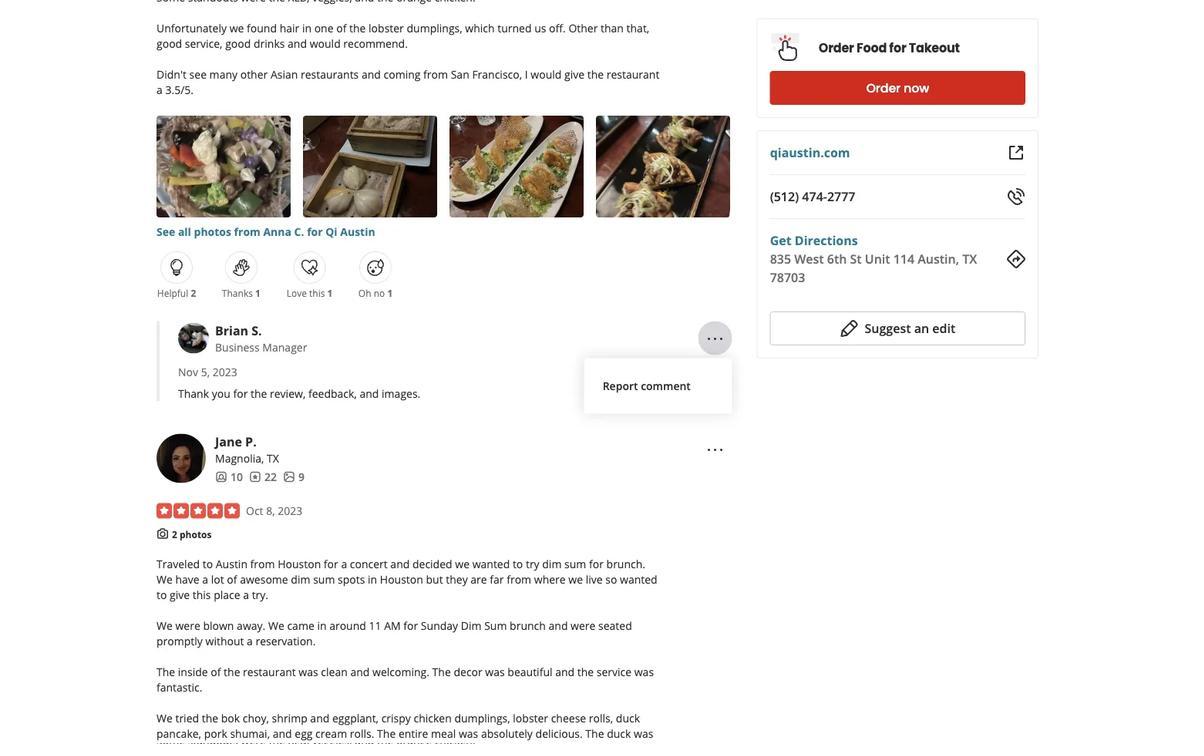 Task type: describe. For each thing, give the bounding box(es) containing it.
from up awesome
[[250, 557, 275, 572]]

definitely
[[520, 742, 566, 744]]

thanks 1
[[222, 287, 261, 300]]

fantastic.
[[157, 681, 202, 695]]

coming
[[384, 67, 421, 81]]

0 horizontal spatial were
[[175, 619, 200, 633]]

the inside unfortunately we found hair in one of the lobster dumplings, which turned us off. other than that, good service, good drinks and would recommend.
[[349, 20, 366, 35]]

restaurants
[[301, 67, 359, 81]]

16 camera v2 image
[[157, 528, 169, 540]]

in inside we were blown away. we came in around 11 am for sunday dim sum brunch and were seated promptly without a reservation.
[[317, 619, 327, 633]]

0 vertical spatial duck
[[616, 711, 640, 726]]

for inside nov 5, 2023 thank you for the review, feedback, and images.
[[233, 386, 248, 401]]

chicken
[[414, 711, 452, 726]]

try.
[[252, 588, 269, 603]]

1 vertical spatial 2
[[172, 528, 177, 541]]

austin inside traveled to austin from houston for a concert and decided we wanted to try dim sum for brunch. we have a lot of awesome dim sum spots in houston but they are far from where we live so wanted to give this place a try.
[[216, 557, 248, 572]]

didn't see many other asian restaurants and coming from san francisco, i would give the restaurant a 3.5/5.
[[157, 67, 660, 97]]

service,
[[185, 36, 223, 50]]

rolls
[[387, 742, 409, 744]]

suggest
[[865, 320, 911, 337]]

are
[[471, 573, 487, 587]]

5 star rating image
[[157, 503, 240, 519]]

love
[[287, 287, 307, 300]]

didn't
[[157, 67, 187, 81]]

place
[[214, 588, 240, 603]]

jane p. magnolia, tx
[[215, 433, 279, 466]]

give inside didn't see many other asian restaurants and coming from san francisco, i would give the restaurant a 3.5/5.
[[565, 67, 585, 81]]

welcoming.
[[373, 665, 430, 680]]

dumplings, inside unfortunately we found hair in one of the lobster dumplings, which turned us off. other than that, good service, good drinks and would recommend.
[[407, 20, 463, 35]]

love this 1
[[287, 287, 333, 300]]

we up reservation.
[[268, 619, 284, 633]]

nov
[[178, 365, 198, 379]]

from down try at the bottom left
[[507, 573, 532, 587]]

restaurant inside the inside of the restaurant was clean and welcoming. the decor was beautiful and the service was fantastic.
[[243, 665, 296, 680]]

shrimp
[[272, 711, 308, 726]]

report
[[603, 379, 638, 393]]

report comment
[[603, 379, 691, 393]]

away.
[[237, 619, 266, 633]]

the left service
[[578, 665, 594, 680]]

eggplant,
[[332, 711, 379, 726]]

meal
[[431, 727, 456, 741]]

we inside unfortunately we found hair in one of the lobster dumplings, which turned us off. other than that, good service, good drinks and would recommend.
[[230, 20, 244, 35]]

6th
[[828, 251, 847, 267]]

(1 reaction) element for thanks 1
[[255, 287, 261, 300]]

get directions 835 west 6th st unit 114 austin, tx 78703
[[770, 232, 978, 286]]

am
[[384, 619, 401, 633]]

i
[[525, 67, 528, 81]]

1 for love this
[[328, 287, 333, 300]]

2 photos
[[172, 528, 212, 541]]

than
[[601, 20, 624, 35]]

we tried the bok choy, shrimp and eggplant, crispy chicken dumplings, lobster cheese rolls, duck pancake, pork shumai, and egg cream rolls. the entire meal was absolutely delicious. the duck was out of this world scrumptious and the lobster rolls were heaven. we will definitely be back wh
[[157, 711, 658, 744]]

the down 'cream'
[[330, 742, 346, 744]]

order for order food for takeout
[[819, 39, 855, 57]]

comment
[[641, 379, 691, 393]]

5,
[[201, 365, 210, 379]]

friends element
[[215, 469, 243, 485]]

other
[[240, 67, 268, 81]]

1 horizontal spatial we
[[455, 557, 470, 572]]

hair
[[280, 20, 300, 35]]

10
[[231, 470, 243, 484]]

order now link
[[770, 71, 1026, 105]]

unit
[[865, 251, 891, 267]]

see all photos from anna c. for qi austin link
[[157, 224, 375, 239]]

78703
[[770, 269, 806, 286]]

2 good from the left
[[225, 36, 251, 50]]

2 vertical spatial lobster
[[349, 742, 384, 744]]

of inside traveled to austin from houston for a concert and decided we wanted to try dim sum for brunch. we have a lot of awesome dim sum spots in houston but they are far from where we live so wanted to give this place a try.
[[227, 573, 237, 587]]

restaurant inside didn't see many other asian restaurants and coming from san francisco, i would give the restaurant a 3.5/5.
[[607, 67, 660, 81]]

of inside 'we tried the bok choy, shrimp and eggplant, crispy chicken dumplings, lobster cheese rolls, duck pancake, pork shumai, and egg cream rolls. the entire meal was absolutely delicious. the duck was out of this world scrumptious and the lobster rolls were heaven. we will definitely be back wh'
[[176, 742, 187, 744]]

and inside traveled to austin from houston for a concert and decided we wanted to try dim sum for brunch. we have a lot of awesome dim sum spots in houston but they are far from where we live so wanted to give this place a try.
[[391, 557, 410, 572]]

of inside the inside of the restaurant was clean and welcoming. the decor was beautiful and the service was fantastic.
[[211, 665, 221, 680]]

from inside didn't see many other asian restaurants and coming from san francisco, i would give the restaurant a 3.5/5.
[[424, 67, 448, 81]]

san
[[451, 67, 470, 81]]

0 horizontal spatial to
[[157, 588, 167, 603]]

2023 for 8,
[[278, 504, 303, 518]]

the left decor
[[432, 665, 451, 680]]

tx inside get directions 835 west 6th st unit 114 austin, tx 78703
[[963, 251, 978, 267]]

directions
[[795, 232, 858, 249]]

suggest an edit
[[865, 320, 956, 337]]

0 vertical spatial houston
[[278, 557, 321, 572]]

0 vertical spatial photos
[[194, 224, 231, 239]]

qi
[[326, 224, 338, 239]]

0 vertical spatial austin
[[340, 224, 375, 239]]

without
[[206, 634, 244, 649]]

c.
[[294, 224, 304, 239]]

for right the c.
[[307, 224, 323, 239]]

thank
[[178, 386, 209, 401]]

images.
[[382, 386, 421, 401]]

1 vertical spatial lobster
[[513, 711, 549, 726]]

many
[[210, 67, 238, 81]]

would inside didn't see many other asian restaurants and coming from san francisco, i would give the restaurant a 3.5/5.
[[531, 67, 562, 81]]

2 photos link
[[172, 528, 212, 541]]

dumplings, inside 'we tried the bok choy, shrimp and eggplant, crispy chicken dumplings, lobster cheese rolls, duck pancake, pork shumai, and egg cream rolls. the entire meal was absolutely delicious. the duck was out of this world scrumptious and the lobster rolls were heaven. we will definitely be back wh'
[[455, 711, 510, 726]]

jane p. link
[[215, 433, 257, 450]]

service
[[597, 665, 632, 680]]

helpful
[[157, 287, 188, 300]]

and inside we were blown away. we came in around 11 am for sunday dim sum brunch and were seated promptly without a reservation.
[[549, 619, 568, 633]]

0 vertical spatial wanted
[[473, 557, 510, 572]]

a left lot on the left of page
[[202, 573, 208, 587]]

p.
[[245, 433, 257, 450]]

will
[[501, 742, 517, 744]]

out
[[157, 742, 174, 744]]

1 horizontal spatial houston
[[380, 573, 423, 587]]

24 pencil v2 image
[[840, 319, 859, 338]]

in inside traveled to austin from houston for a concert and decided we wanted to try dim sum for brunch. we have a lot of awesome dim sum spots in houston but they are far from where we live so wanted to give this place a try.
[[368, 573, 377, 587]]

see
[[189, 67, 207, 81]]

dim
[[461, 619, 482, 633]]

and up 'cream'
[[310, 711, 330, 726]]

photo of brian s. image
[[178, 323, 209, 354]]

business
[[215, 340, 260, 355]]

(2 reactions) element
[[191, 287, 196, 300]]

where
[[534, 573, 566, 587]]

edit
[[933, 320, 956, 337]]

8,
[[266, 504, 275, 518]]

in inside unfortunately we found hair in one of the lobster dumplings, which turned us off. other than that, good service, good drinks and would recommend.
[[302, 20, 312, 35]]

1 vertical spatial photos
[[180, 528, 212, 541]]

photos element
[[283, 469, 305, 485]]

order for order now
[[867, 79, 901, 97]]

suggest an edit button
[[770, 312, 1026, 346]]

oh no 1
[[359, 287, 393, 300]]

for inside we were blown away. we came in around 11 am for sunday dim sum brunch and were seated promptly without a reservation.
[[404, 619, 418, 633]]

were inside 'we tried the bok choy, shrimp and eggplant, crispy chicken dumplings, lobster cheese rolls, duck pancake, pork shumai, and egg cream rolls. the entire meal was absolutely delicious. the duck was out of this world scrumptious and the lobster rolls were heaven. we will definitely be back wh'
[[411, 742, 436, 744]]

brunch
[[510, 619, 546, 633]]

which
[[465, 20, 495, 35]]

the inside didn't see many other asian restaurants and coming from san francisco, i would give the restaurant a 3.5/5.
[[588, 67, 604, 81]]

and inside didn't see many other asian restaurants and coming from san francisco, i would give the restaurant a 3.5/5.
[[362, 67, 381, 81]]

for up spots
[[324, 557, 338, 572]]

and down egg
[[308, 742, 327, 744]]

pork
[[204, 727, 227, 741]]

and inside unfortunately we found hair in one of the lobster dumplings, which turned us off. other than that, good service, good drinks and would recommend.
[[288, 36, 307, 50]]

of inside unfortunately we found hair in one of the lobster dumplings, which turned us off. other than that, good service, good drinks and would recommend.
[[336, 20, 347, 35]]

traveled
[[157, 557, 200, 572]]

the inside nov 5, 2023 thank you for the review, feedback, and images.
[[251, 386, 267, 401]]

sum
[[485, 619, 507, 633]]

live
[[586, 573, 603, 587]]

asian
[[271, 67, 298, 81]]

that,
[[627, 20, 650, 35]]



Task type: vqa. For each thing, say whether or not it's contained in the screenshot.
top Add
no



Task type: locate. For each thing, give the bounding box(es) containing it.
menu image
[[706, 330, 725, 348]]

1 horizontal spatial would
[[531, 67, 562, 81]]

(512) 474-2777
[[770, 188, 856, 205]]

0 vertical spatial give
[[565, 67, 585, 81]]

austin
[[340, 224, 375, 239], [216, 557, 248, 572]]

restaurant down reservation.
[[243, 665, 296, 680]]

we down the traveled
[[157, 573, 173, 587]]

2 right helpful
[[191, 287, 196, 300]]

and left images.
[[360, 386, 379, 401]]

1 vertical spatial in
[[368, 573, 377, 587]]

s.
[[252, 322, 262, 338]]

sunday
[[421, 619, 458, 633]]

of down pancake,
[[176, 742, 187, 744]]

would down "one"
[[310, 36, 341, 50]]

1 vertical spatial would
[[531, 67, 562, 81]]

give down the have
[[170, 588, 190, 603]]

1 horizontal spatial give
[[565, 67, 585, 81]]

0 vertical spatial tx
[[963, 251, 978, 267]]

to up lot on the left of page
[[203, 557, 213, 572]]

(1 reaction) element right 'thanks'
[[255, 287, 261, 300]]

awesome
[[240, 573, 288, 587]]

give inside traveled to austin from houston for a concert and decided we wanted to try dim sum for brunch. we have a lot of awesome dim sum spots in houston but they are far from where we live so wanted to give this place a try.
[[170, 588, 190, 603]]

sum left spots
[[313, 573, 335, 587]]

egg
[[295, 727, 313, 741]]

2 right 16 camera v2 image
[[172, 528, 177, 541]]

crispy
[[382, 711, 411, 726]]

2023 inside nov 5, 2023 thank you for the review, feedback, and images.
[[213, 365, 237, 379]]

so
[[606, 573, 617, 587]]

3 1 from the left
[[388, 287, 393, 300]]

order left food
[[819, 39, 855, 57]]

recommend.
[[344, 36, 408, 50]]

1 right 'thanks'
[[255, 287, 261, 300]]

for right you
[[233, 386, 248, 401]]

the up 'recommend.'
[[349, 20, 366, 35]]

the up back
[[586, 727, 604, 741]]

were left seated
[[571, 619, 596, 633]]

we
[[157, 573, 173, 587], [157, 619, 173, 633], [268, 619, 284, 633], [157, 711, 173, 726], [482, 742, 498, 744]]

to left try at the bottom left
[[513, 557, 523, 572]]

reservation.
[[256, 634, 316, 649]]

turned
[[498, 20, 532, 35]]

get directions link
[[770, 232, 858, 249]]

this inside traveled to austin from houston for a concert and decided we wanted to try dim sum for brunch. we have a lot of awesome dim sum spots in houston but they are far from where we live so wanted to give this place a try.
[[193, 588, 211, 603]]

this down the have
[[193, 588, 211, 603]]

0 vertical spatial sum
[[565, 557, 587, 572]]

drinks
[[254, 36, 285, 50]]

1 vertical spatial tx
[[267, 451, 279, 466]]

0 vertical spatial 2
[[191, 287, 196, 300]]

2 (1 reaction) element from the left
[[328, 287, 333, 300]]

1 vertical spatial duck
[[607, 727, 631, 741]]

of right "one"
[[336, 20, 347, 35]]

was
[[299, 665, 318, 680], [485, 665, 505, 680], [635, 665, 654, 680], [459, 727, 478, 741], [634, 727, 654, 741]]

houston left but
[[380, 573, 423, 587]]

(1 reaction) element for oh no 1
[[388, 287, 393, 300]]

1 right no
[[388, 287, 393, 300]]

spots
[[338, 573, 365, 587]]

a inside we were blown away. we came in around 11 am for sunday dim sum brunch and were seated promptly without a reservation.
[[247, 634, 253, 649]]

for right am
[[404, 619, 418, 633]]

lobster up 'recommend.'
[[369, 20, 404, 35]]

try
[[526, 557, 540, 572]]

0 vertical spatial this
[[309, 287, 325, 300]]

1 vertical spatial wanted
[[620, 573, 658, 587]]

0 horizontal spatial would
[[310, 36, 341, 50]]

wanted down brunch.
[[620, 573, 658, 587]]

1 horizontal spatial restaurant
[[607, 67, 660, 81]]

good down unfortunately
[[157, 36, 182, 50]]

1 horizontal spatial 2
[[191, 287, 196, 300]]

of
[[336, 20, 347, 35], [227, 573, 237, 587], [211, 665, 221, 680], [176, 742, 187, 744]]

2023 right 8,
[[278, 504, 303, 518]]

0 vertical spatial would
[[310, 36, 341, 50]]

0 horizontal spatial 1
[[255, 287, 261, 300]]

a down away.
[[247, 634, 253, 649]]

0 horizontal spatial in
[[302, 20, 312, 35]]

2 horizontal spatial to
[[513, 557, 523, 572]]

2 horizontal spatial were
[[571, 619, 596, 633]]

2 vertical spatial this
[[189, 742, 208, 744]]

0 vertical spatial lobster
[[369, 20, 404, 35]]

2 horizontal spatial 1
[[388, 287, 393, 300]]

the up fantastic.
[[157, 665, 175, 680]]

anna
[[263, 224, 292, 239]]

a left try.
[[243, 588, 249, 603]]

promptly
[[157, 634, 203, 649]]

2023 right 5,
[[213, 365, 237, 379]]

1 right love
[[328, 287, 333, 300]]

1 vertical spatial 2023
[[278, 504, 303, 518]]

we left live
[[569, 573, 583, 587]]

tx
[[963, 251, 978, 267], [267, 451, 279, 466]]

pancake,
[[157, 727, 201, 741]]

houston up awesome
[[278, 557, 321, 572]]

we inside traveled to austin from houston for a concert and decided we wanted to try dim sum for brunch. we have a lot of awesome dim sum spots in houston but they are far from where we live so wanted to give this place a try.
[[157, 573, 173, 587]]

and inside nov 5, 2023 thank you for the review, feedback, and images.
[[360, 386, 379, 401]]

lobster down the rolls.
[[349, 742, 384, 744]]

the up "pork" on the bottom of the page
[[202, 711, 218, 726]]

this down "pork" on the bottom of the page
[[189, 742, 208, 744]]

16 friends v2 image
[[215, 471, 228, 483]]

dumplings, left which
[[407, 20, 463, 35]]

0 horizontal spatial restaurant
[[243, 665, 296, 680]]

0 horizontal spatial 2
[[172, 528, 177, 541]]

(1 reaction) element for love this 1
[[328, 287, 333, 300]]

other
[[569, 20, 598, 35]]

photo of jane p. image
[[157, 434, 206, 483]]

0 horizontal spatial tx
[[267, 451, 279, 466]]

1 horizontal spatial tx
[[963, 251, 978, 267]]

found
[[247, 20, 277, 35]]

0 vertical spatial in
[[302, 20, 312, 35]]

bok
[[221, 711, 240, 726]]

2023 for 5,
[[213, 365, 237, 379]]

1 for oh no
[[388, 287, 393, 300]]

1 horizontal spatial good
[[225, 36, 251, 50]]

delicious.
[[536, 727, 583, 741]]

1 horizontal spatial were
[[411, 742, 436, 744]]

and
[[288, 36, 307, 50], [362, 67, 381, 81], [360, 386, 379, 401], [391, 557, 410, 572], [549, 619, 568, 633], [351, 665, 370, 680], [556, 665, 575, 680], [310, 711, 330, 726], [273, 727, 292, 741], [308, 742, 327, 744]]

0 vertical spatial dumplings,
[[407, 20, 463, 35]]

from left the san
[[424, 67, 448, 81]]

brian
[[215, 322, 248, 338]]

a down didn't
[[157, 82, 163, 97]]

the down without
[[224, 665, 240, 680]]

1 vertical spatial restaurant
[[243, 665, 296, 680]]

2 1 from the left
[[328, 287, 333, 300]]

now
[[904, 79, 930, 97]]

brunch.
[[607, 557, 646, 572]]

heaven.
[[439, 742, 479, 744]]

west
[[795, 251, 824, 267]]

photos down 5 star rating image
[[180, 528, 212, 541]]

concert
[[350, 557, 388, 572]]

the left review,
[[251, 386, 267, 401]]

lobster inside unfortunately we found hair in one of the lobster dumplings, which turned us off. other than that, good service, good drinks and would recommend.
[[369, 20, 404, 35]]

and down hair
[[288, 36, 307, 50]]

dim right awesome
[[291, 573, 310, 587]]

1 vertical spatial order
[[867, 79, 901, 97]]

austin right qi on the left top
[[340, 224, 375, 239]]

duck right the rolls,
[[616, 711, 640, 726]]

this right love
[[309, 287, 325, 300]]

rolls.
[[350, 727, 374, 741]]

nov 5, 2023 thank you for the review, feedback, and images.
[[178, 365, 421, 401]]

16 review v2 image
[[249, 471, 262, 483]]

0 horizontal spatial give
[[170, 588, 190, 603]]

1 horizontal spatial in
[[317, 619, 327, 633]]

were up promptly
[[175, 619, 200, 633]]

report comment button
[[597, 370, 720, 401]]

good down the found
[[225, 36, 251, 50]]

0 vertical spatial dim
[[543, 557, 562, 572]]

duck down the rolls,
[[607, 727, 631, 741]]

and right beautiful on the left of the page
[[556, 665, 575, 680]]

we up pancake,
[[157, 711, 173, 726]]

cheese
[[551, 711, 586, 726]]

1 horizontal spatial sum
[[565, 557, 587, 572]]

0 horizontal spatial wanted
[[473, 557, 510, 572]]

get
[[770, 232, 792, 249]]

of right the inside
[[211, 665, 221, 680]]

the up rolls
[[377, 727, 396, 741]]

(1 reaction) element right love
[[328, 287, 333, 300]]

order left "now"
[[867, 79, 901, 97]]

to
[[203, 557, 213, 572], [513, 557, 523, 572], [157, 588, 167, 603]]

in down concert
[[368, 573, 377, 587]]

would right i
[[531, 67, 562, 81]]

and left coming
[[362, 67, 381, 81]]

give down other
[[565, 67, 585, 81]]

1 horizontal spatial wanted
[[620, 573, 658, 587]]

menu image
[[706, 441, 725, 459]]

2 horizontal spatial (1 reaction) element
[[388, 287, 393, 300]]

sum up live
[[565, 557, 587, 572]]

we left will
[[482, 742, 498, 744]]

0 horizontal spatial 2023
[[213, 365, 237, 379]]

(1 reaction) element right no
[[388, 287, 393, 300]]

1 1 from the left
[[255, 287, 261, 300]]

seated
[[599, 619, 632, 633]]

1 horizontal spatial austin
[[340, 224, 375, 239]]

1 horizontal spatial dim
[[543, 557, 562, 572]]

0 horizontal spatial we
[[230, 20, 244, 35]]

unfortunately we found hair in one of the lobster dumplings, which turned us off. other than that, good service, good drinks and would recommend.
[[157, 20, 650, 50]]

to down the traveled
[[157, 588, 167, 603]]

1 vertical spatial dim
[[291, 573, 310, 587]]

114
[[894, 251, 915, 267]]

were down entire
[[411, 742, 436, 744]]

2777
[[828, 188, 856, 205]]

food
[[857, 39, 887, 57]]

and right clean
[[351, 665, 370, 680]]

restaurant
[[607, 67, 660, 81], [243, 665, 296, 680]]

austin up lot on the left of page
[[216, 557, 248, 572]]

restaurant down that,
[[607, 67, 660, 81]]

(1 reaction) element
[[255, 287, 261, 300], [328, 287, 333, 300], [388, 287, 393, 300]]

oh
[[359, 287, 371, 300]]

good
[[157, 36, 182, 50], [225, 36, 251, 50]]

absolutely
[[481, 727, 533, 741]]

1 horizontal spatial order
[[867, 79, 901, 97]]

16 photos v2 image
[[283, 471, 295, 483]]

order food for takeout
[[819, 39, 960, 57]]

have
[[175, 573, 200, 587]]

1 vertical spatial houston
[[380, 573, 423, 587]]

give
[[565, 67, 585, 81], [170, 588, 190, 603]]

474-
[[803, 188, 828, 205]]

we up promptly
[[157, 619, 173, 633]]

review,
[[270, 386, 306, 401]]

1 vertical spatial austin
[[216, 557, 248, 572]]

they
[[446, 573, 468, 587]]

photos
[[194, 224, 231, 239], [180, 528, 212, 541]]

reviews element
[[249, 469, 277, 485]]

wanted up far
[[473, 557, 510, 572]]

0 horizontal spatial order
[[819, 39, 855, 57]]

in
[[302, 20, 312, 35], [368, 573, 377, 587], [317, 619, 327, 633]]

cream
[[316, 727, 347, 741]]

dim up where
[[543, 557, 562, 572]]

24 directions v2 image
[[1007, 250, 1026, 268]]

2 horizontal spatial in
[[368, 573, 377, 587]]

0 horizontal spatial good
[[157, 36, 182, 50]]

1 vertical spatial dumplings,
[[455, 711, 510, 726]]

2 vertical spatial in
[[317, 619, 327, 633]]

1 horizontal spatial 1
[[328, 287, 333, 300]]

24 phone v2 image
[[1007, 187, 1026, 206]]

1 vertical spatial sum
[[313, 573, 335, 587]]

0 vertical spatial we
[[230, 20, 244, 35]]

1 vertical spatial we
[[455, 557, 470, 572]]

in left "one"
[[302, 20, 312, 35]]

dumplings, up absolutely
[[455, 711, 510, 726]]

in right came
[[317, 619, 327, 633]]

came
[[287, 619, 315, 633]]

3 (1 reaction) element from the left
[[388, 287, 393, 300]]

no
[[374, 287, 385, 300]]

0 vertical spatial order
[[819, 39, 855, 57]]

a up spots
[[341, 557, 347, 572]]

0 horizontal spatial dim
[[291, 573, 310, 587]]

this inside 'we tried the bok choy, shrimp and eggplant, crispy chicken dumplings, lobster cheese rolls, duck pancake, pork shumai, and egg cream rolls. the entire meal was absolutely delicious. the duck was out of this world scrumptious and the lobster rolls were heaven. we will definitely be back wh'
[[189, 742, 208, 744]]

we left the found
[[230, 20, 244, 35]]

the
[[349, 20, 366, 35], [588, 67, 604, 81], [251, 386, 267, 401], [224, 665, 240, 680], [578, 665, 594, 680], [202, 711, 218, 726], [330, 742, 346, 744]]

0 horizontal spatial houston
[[278, 557, 321, 572]]

but
[[426, 573, 443, 587]]

0 vertical spatial 2023
[[213, 365, 237, 379]]

1 horizontal spatial (1 reaction) element
[[328, 287, 333, 300]]

0 vertical spatial restaurant
[[607, 67, 660, 81]]

1 good from the left
[[157, 36, 182, 50]]

1 horizontal spatial to
[[203, 557, 213, 572]]

photos right all
[[194, 224, 231, 239]]

0 horizontal spatial austin
[[216, 557, 248, 572]]

and right concert
[[391, 557, 410, 572]]

tx inside jane p. magnolia, tx
[[267, 451, 279, 466]]

from left anna
[[234, 224, 261, 239]]

the
[[157, 665, 175, 680], [432, 665, 451, 680], [377, 727, 396, 741], [586, 727, 604, 741]]

24 external link v2 image
[[1007, 143, 1026, 162]]

the inside of the restaurant was clean and welcoming. the decor was beautiful and the service was fantastic.
[[157, 665, 654, 695]]

1 horizontal spatial 2023
[[278, 504, 303, 518]]

we up they
[[455, 557, 470, 572]]

far
[[490, 573, 504, 587]]

of right lot on the left of page
[[227, 573, 237, 587]]

a inside didn't see many other asian restaurants and coming from san francisco, i would give the restaurant a 3.5/5.
[[157, 82, 163, 97]]

1 (1 reaction) element from the left
[[255, 287, 261, 300]]

22
[[265, 470, 277, 484]]

2 horizontal spatial we
[[569, 573, 583, 587]]

from
[[424, 67, 448, 81], [234, 224, 261, 239], [250, 557, 275, 572], [507, 573, 532, 587]]

2 vertical spatial we
[[569, 573, 583, 587]]

order
[[819, 39, 855, 57], [867, 79, 901, 97]]

clean
[[321, 665, 348, 680]]

1
[[255, 287, 261, 300], [328, 287, 333, 300], [388, 287, 393, 300]]

lobster up definitely
[[513, 711, 549, 726]]

and up 'scrumptious'
[[273, 727, 292, 741]]

for up live
[[589, 557, 604, 572]]

0 horizontal spatial sum
[[313, 573, 335, 587]]

for right food
[[890, 39, 907, 57]]

blown
[[203, 619, 234, 633]]

a
[[157, 82, 163, 97], [341, 557, 347, 572], [202, 573, 208, 587], [243, 588, 249, 603], [247, 634, 253, 649]]

qiaustin.com
[[770, 144, 851, 161]]

0 horizontal spatial (1 reaction) element
[[255, 287, 261, 300]]

tx right austin,
[[963, 251, 978, 267]]

qiaustin.com link
[[770, 144, 851, 161]]

2023
[[213, 365, 237, 379], [278, 504, 303, 518]]

unfortunately
[[157, 20, 227, 35]]

1 vertical spatial give
[[170, 588, 190, 603]]

1 vertical spatial this
[[193, 588, 211, 603]]

you
[[212, 386, 231, 401]]

the down other
[[588, 67, 604, 81]]

would inside unfortunately we found hair in one of the lobster dumplings, which turned us off. other than that, good service, good drinks and would recommend.
[[310, 36, 341, 50]]

shumai,
[[230, 727, 270, 741]]

and right brunch on the left
[[549, 619, 568, 633]]



